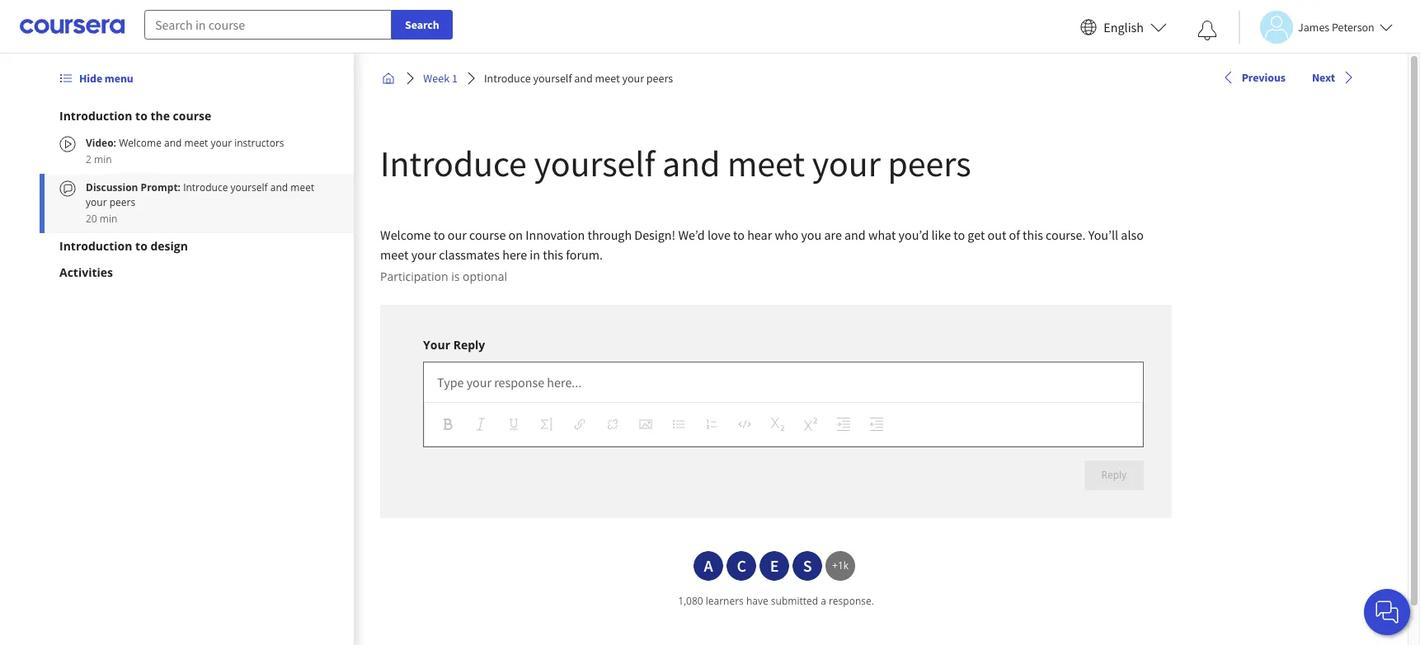 Task type: vqa. For each thing, say whether or not it's contained in the screenshot.
the rightmost build
no



Task type: locate. For each thing, give the bounding box(es) containing it.
activities
[[59, 265, 113, 280]]

20 min
[[86, 212, 117, 226]]

the
[[150, 108, 170, 124]]

meet
[[595, 71, 620, 86], [184, 136, 208, 150], [727, 141, 805, 186], [291, 181, 314, 195], [380, 247, 409, 263]]

0 vertical spatial welcome
[[119, 136, 162, 150]]

your inside video: welcome and meet your instructors 2 min
[[211, 136, 232, 150]]

0 horizontal spatial welcome
[[119, 136, 162, 150]]

welcome inside video: welcome and meet your instructors 2 min
[[119, 136, 162, 150]]

1 introduction from the top
[[59, 108, 132, 124]]

design
[[150, 238, 188, 254]]

course inside dropdown button
[[173, 108, 211, 124]]

is
[[451, 269, 460, 285]]

to left the
[[135, 108, 147, 124]]

min right 2
[[94, 153, 112, 167]]

introduction for introduction to the course
[[59, 108, 132, 124]]

0 horizontal spatial course
[[173, 108, 211, 124]]

welcome down the "introduction to the course"
[[119, 136, 162, 150]]

to left "our"
[[434, 227, 445, 243]]

to
[[135, 108, 147, 124], [434, 227, 445, 243], [733, 227, 745, 243], [954, 227, 965, 243], [135, 238, 147, 254]]

design!
[[634, 227, 676, 243]]

james peterson button
[[1239, 10, 1393, 43]]

this right the of
[[1023, 227, 1043, 243]]

you'd
[[899, 227, 929, 243]]

1 vertical spatial min
[[100, 212, 117, 226]]

search button
[[392, 10, 452, 40]]

welcome to our course on innovation through design! we'd love to hear who you are and what you'd like to get out of this course. you'll also meet your classmates here in this forum.
[[380, 227, 1146, 263]]

1,080
[[678, 595, 703, 609]]

course
[[173, 108, 211, 124], [469, 227, 506, 243]]

introduce down video: welcome and meet your instructors 2 min
[[183, 181, 228, 195]]

0 vertical spatial course
[[173, 108, 211, 124]]

2 horizontal spatial peers
[[888, 141, 971, 186]]

2 vertical spatial peers
[[109, 195, 135, 209]]

min inside video: welcome and meet your instructors 2 min
[[94, 153, 112, 167]]

and
[[574, 71, 593, 86], [164, 136, 182, 150], [662, 141, 720, 186], [270, 181, 288, 195], [845, 227, 866, 243]]

0 horizontal spatial this
[[543, 247, 563, 263]]

introduce yourself and meet your peers link
[[477, 64, 680, 93]]

welcome
[[119, 136, 162, 150], [380, 227, 431, 243]]

to right love
[[733, 227, 745, 243]]

james peterson
[[1298, 19, 1375, 34]]

welcome up "participation"
[[380, 227, 431, 243]]

+ 1k
[[832, 559, 849, 573]]

Your Reply text field
[[437, 373, 1130, 393]]

to left design
[[135, 238, 147, 254]]

e
[[770, 556, 779, 576]]

are
[[824, 227, 842, 243]]

course for our
[[469, 227, 506, 243]]

discussion
[[86, 181, 138, 195]]

search
[[405, 17, 439, 32]]

introduction to design
[[59, 238, 188, 254]]

course right the
[[173, 108, 211, 124]]

introduction down "20" in the left top of the page
[[59, 238, 132, 254]]

get
[[968, 227, 985, 243]]

here
[[502, 247, 527, 263]]

2 introduction from the top
[[59, 238, 132, 254]]

1 horizontal spatial this
[[1023, 227, 1043, 243]]

out
[[988, 227, 1006, 243]]

and inside welcome to our course on innovation through design! we'd love to hear who you are and what you'd like to get out of this course. you'll also meet your classmates here in this forum.
[[845, 227, 866, 243]]

c
[[737, 556, 746, 576]]

introduction to the course
[[59, 108, 211, 124]]

introduce right the 1
[[484, 71, 531, 86]]

participation is optional
[[380, 269, 507, 285]]

0 horizontal spatial peers
[[109, 195, 135, 209]]

next button
[[1305, 63, 1362, 93]]

introduction
[[59, 108, 132, 124], [59, 238, 132, 254]]

1 vertical spatial introduction
[[59, 238, 132, 254]]

course for the
[[173, 108, 211, 124]]

hide menu
[[79, 71, 133, 86]]

forum.
[[566, 247, 603, 263]]

your
[[622, 71, 644, 86], [211, 136, 232, 150], [812, 141, 881, 186], [86, 195, 107, 209], [411, 247, 436, 263]]

this right in at the top of page
[[543, 247, 563, 263]]

previous button
[[1215, 63, 1292, 93]]

1
[[452, 71, 457, 86]]

0 vertical spatial introduction
[[59, 108, 132, 124]]

course inside welcome to our course on innovation through design! we'd love to hear who you are and what you'd like to get out of this course. you'll also meet your classmates here in this forum.
[[469, 227, 506, 243]]

0 vertical spatial min
[[94, 153, 112, 167]]

0 vertical spatial this
[[1023, 227, 1043, 243]]

2
[[86, 153, 91, 167]]

your reply
[[423, 337, 485, 353]]

+
[[832, 559, 838, 573]]

20
[[86, 212, 97, 226]]

this
[[1023, 227, 1043, 243], [543, 247, 563, 263]]

we'd
[[678, 227, 705, 243]]

1 vertical spatial welcome
[[380, 227, 431, 243]]

1 horizontal spatial welcome
[[380, 227, 431, 243]]

introduce
[[484, 71, 531, 86], [380, 141, 527, 186], [183, 181, 228, 195]]

video: welcome and meet your instructors 2 min
[[86, 136, 284, 167]]

min right "20" in the left top of the page
[[100, 212, 117, 226]]

what
[[868, 227, 896, 243]]

introduce yourself and meet your peers
[[484, 71, 673, 86], [380, 141, 971, 186], [86, 181, 314, 209]]

1 horizontal spatial course
[[469, 227, 506, 243]]

meet inside welcome to our course on innovation through design! we'd love to hear who you are and what you'd like to get out of this course. you'll also meet your classmates here in this forum.
[[380, 247, 409, 263]]

english
[[1104, 19, 1144, 35]]

1 vertical spatial course
[[469, 227, 506, 243]]

course up the classmates
[[469, 227, 506, 243]]

hide menu button
[[53, 64, 140, 93]]

1 vertical spatial peers
[[888, 141, 971, 186]]

course.
[[1046, 227, 1086, 243]]

through
[[588, 227, 632, 243]]

a
[[704, 556, 713, 576]]

discussion prompt:
[[86, 181, 183, 195]]

peers
[[646, 71, 673, 86], [888, 141, 971, 186], [109, 195, 135, 209]]

introduction to the course button
[[59, 108, 334, 125]]

to for design
[[135, 238, 147, 254]]

instructors
[[234, 136, 284, 150]]

coursera image
[[20, 13, 125, 40]]

1 horizontal spatial peers
[[646, 71, 673, 86]]

chat with us image
[[1374, 600, 1400, 626]]

week
[[423, 71, 449, 86]]

yourself
[[533, 71, 572, 86], [534, 141, 655, 186], [231, 181, 268, 195]]

introduction up video:
[[59, 108, 132, 124]]

s
[[803, 556, 812, 576]]

min
[[94, 153, 112, 167], [100, 212, 117, 226]]



Task type: describe. For each thing, give the bounding box(es) containing it.
1k
[[838, 559, 849, 573]]

prompt:
[[141, 181, 181, 195]]

meet inside video: welcome and meet your instructors 2 min
[[184, 136, 208, 150]]

optional
[[463, 269, 507, 285]]

introduction to design button
[[59, 238, 334, 255]]

love
[[708, 227, 731, 243]]

like
[[932, 227, 951, 243]]

reply
[[453, 337, 485, 353]]

our
[[448, 227, 467, 243]]

response.
[[829, 595, 874, 609]]

also
[[1121, 227, 1144, 243]]

english button
[[1074, 0, 1174, 54]]

submitted
[[771, 595, 818, 609]]

innovation
[[526, 227, 585, 243]]

video:
[[86, 136, 116, 150]]

to for our
[[434, 227, 445, 243]]

on
[[509, 227, 523, 243]]

your inside welcome to our course on innovation through design! we'd love to hear who you are and what you'd like to get out of this course. you'll also meet your classmates here in this forum.
[[411, 247, 436, 263]]

and inside video: welcome and meet your instructors 2 min
[[164, 136, 182, 150]]

have
[[746, 595, 768, 609]]

0 vertical spatial peers
[[646, 71, 673, 86]]

in
[[530, 247, 540, 263]]

classmates
[[439, 247, 500, 263]]

1 vertical spatial this
[[543, 247, 563, 263]]

introduction for introduction to design
[[59, 238, 132, 254]]

activities button
[[59, 265, 334, 281]]

participation
[[380, 269, 448, 285]]

hear
[[747, 227, 772, 243]]

welcome inside welcome to our course on innovation through design! we'd love to hear who you are and what you'd like to get out of this course. you'll also meet your classmates here in this forum.
[[380, 227, 431, 243]]

to for the
[[135, 108, 147, 124]]

week 1 link
[[417, 64, 464, 93]]

a
[[821, 595, 826, 609]]

home image
[[382, 72, 395, 85]]

you
[[801, 227, 822, 243]]

show notifications image
[[1198, 21, 1217, 40]]

james
[[1298, 19, 1330, 34]]

introduce up "our"
[[380, 141, 527, 186]]

peterson
[[1332, 19, 1375, 34]]

1,080 learners have submitted a response.
[[678, 595, 874, 609]]

learners
[[706, 595, 744, 609]]

hide
[[79, 71, 102, 86]]

of
[[1009, 227, 1020, 243]]

your
[[423, 337, 450, 353]]

you'll
[[1088, 227, 1118, 243]]

menu
[[105, 71, 133, 86]]

Search in course text field
[[144, 10, 392, 40]]

to left the get
[[954, 227, 965, 243]]

previous
[[1242, 70, 1286, 85]]

who
[[775, 227, 799, 243]]

next
[[1312, 70, 1335, 85]]

week 1
[[423, 71, 457, 86]]



